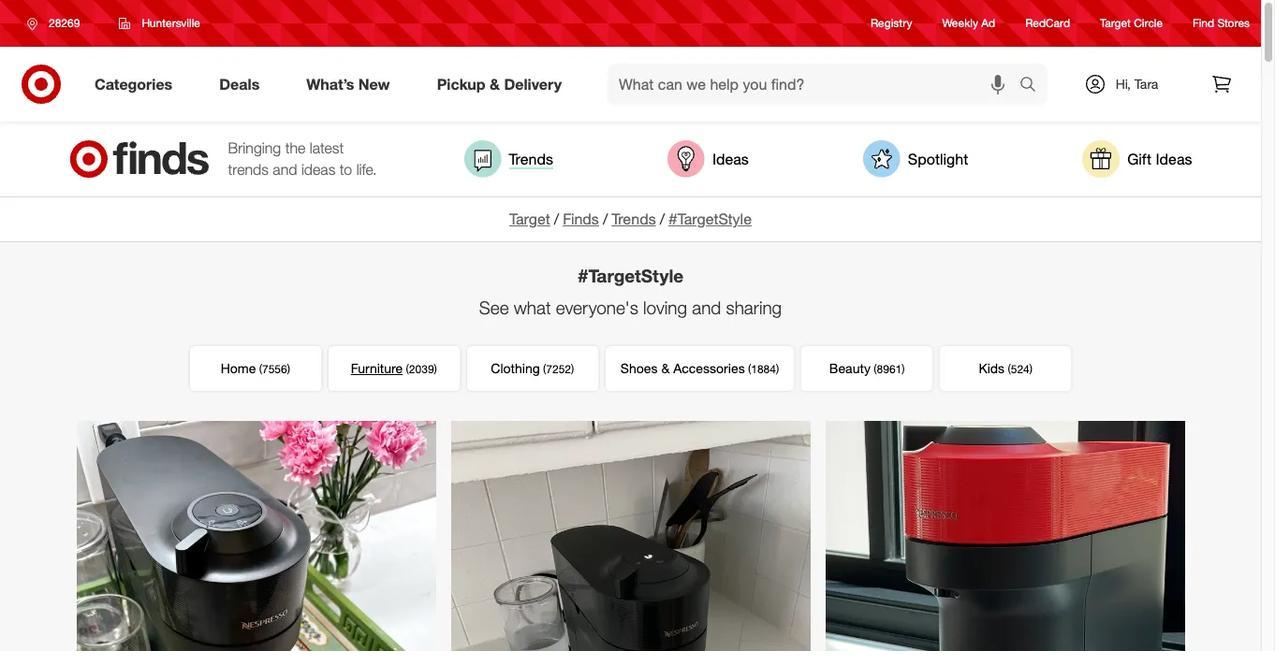 Task type: vqa. For each thing, say whether or not it's contained in the screenshot.
your at the right
no



Task type: locate. For each thing, give the bounding box(es) containing it.
( right furniture
[[406, 362, 409, 376]]

( for beauty
[[874, 362, 877, 376]]

#targetstyle link
[[668, 210, 752, 228]]

ad
[[981, 16, 995, 30]]

hi,
[[1116, 76, 1131, 92]]

1 horizontal spatial trends
[[612, 210, 656, 228]]

/
[[554, 210, 559, 228], [603, 210, 608, 228], [660, 210, 665, 228]]

bringing the latest trends and ideas to life.
[[228, 139, 377, 179]]

0 vertical spatial trends
[[509, 149, 553, 168]]

huntersville
[[142, 16, 200, 30]]

6 ) from the left
[[1030, 362, 1033, 376]]

) inside kids ( 524 )
[[1030, 362, 1033, 376]]

0 vertical spatial trends link
[[464, 140, 553, 178]]

ideas
[[712, 149, 749, 168], [1156, 149, 1192, 168]]

trends link up target link
[[464, 140, 553, 178]]

1 horizontal spatial and
[[692, 296, 721, 318]]

( for clothing
[[543, 362, 546, 376]]

see
[[479, 296, 509, 318]]

0 vertical spatial &
[[490, 74, 500, 93]]

shoes & accessories ( 1884 )
[[621, 360, 779, 376]]

1 ) from the left
[[287, 362, 290, 376]]

4 ) from the left
[[776, 362, 779, 376]]

trends
[[228, 160, 269, 179]]

1 vertical spatial and
[[692, 296, 721, 318]]

3 ( from the left
[[543, 362, 546, 376]]

& right 'pickup'
[[490, 74, 500, 93]]

everyone's
[[556, 296, 638, 318]]

0 horizontal spatial trends link
[[464, 140, 553, 178]]

7556
[[262, 362, 287, 376]]

) for clothing
[[571, 362, 574, 376]]

2 horizontal spatial /
[[660, 210, 665, 228]]

what's
[[306, 74, 354, 93]]

target circle
[[1100, 16, 1163, 30]]

( right 'home'
[[259, 362, 262, 376]]

categories link
[[79, 64, 196, 105]]

accessories
[[673, 360, 745, 376]]

1 vertical spatial &
[[661, 360, 670, 376]]

( inside the furniture ( 2039 )
[[406, 362, 409, 376]]

and down the
[[273, 160, 297, 179]]

5 ( from the left
[[874, 362, 877, 376]]

target circle link
[[1100, 15, 1163, 31]]

2 ( from the left
[[406, 362, 409, 376]]

spotlight
[[908, 149, 968, 168]]

(
[[259, 362, 262, 376], [406, 362, 409, 376], [543, 362, 546, 376], [748, 362, 751, 376], [874, 362, 877, 376], [1008, 362, 1011, 376]]

( for furniture
[[406, 362, 409, 376]]

pickup & delivery link
[[421, 64, 585, 105]]

( right kids
[[1008, 362, 1011, 376]]

to
[[340, 160, 352, 179]]

and for loving
[[692, 296, 721, 318]]

1 horizontal spatial &
[[661, 360, 670, 376]]

0 horizontal spatial and
[[273, 160, 297, 179]]

and inside bringing the latest trends and ideas to life.
[[273, 160, 297, 179]]

/ right finds link
[[603, 210, 608, 228]]

target
[[1100, 16, 1131, 30], [509, 210, 550, 228]]

) right kids
[[1030, 362, 1033, 376]]

0 horizontal spatial &
[[490, 74, 500, 93]]

) right furniture
[[434, 362, 437, 376]]

( inside clothing ( 7252 )
[[543, 362, 546, 376]]

0 horizontal spatial /
[[554, 210, 559, 228]]

beauty
[[829, 360, 871, 376]]

0 horizontal spatial ideas
[[712, 149, 749, 168]]

4 ( from the left
[[748, 362, 751, 376]]

8961
[[877, 362, 902, 376]]

) inside home ( 7556 )
[[287, 362, 290, 376]]

kids
[[979, 360, 1005, 376]]

) inside beauty ( 8961 )
[[902, 362, 905, 376]]

( inside beauty ( 8961 )
[[874, 362, 877, 376]]

pickup
[[437, 74, 485, 93]]

ideas right gift
[[1156, 149, 1192, 168]]

#targetstyle down ideas link
[[668, 210, 752, 228]]

1 horizontal spatial target
[[1100, 16, 1131, 30]]

( inside kids ( 524 )
[[1008, 362, 1011, 376]]

& inside 'link'
[[490, 74, 500, 93]]

) for home
[[287, 362, 290, 376]]

clothing
[[491, 360, 540, 376]]

life.
[[356, 160, 377, 179]]

shoes
[[621, 360, 658, 376]]

target left finds
[[509, 210, 550, 228]]

trends
[[509, 149, 553, 168], [612, 210, 656, 228]]

What can we help you find? suggestions appear below search field
[[608, 64, 1024, 105]]

1 vertical spatial target
[[509, 210, 550, 228]]

#targetstyle
[[668, 210, 752, 228], [578, 265, 683, 286]]

( inside home ( 7556 )
[[259, 362, 262, 376]]

home ( 7556 )
[[221, 360, 290, 376]]

( right the accessories
[[748, 362, 751, 376]]

1 horizontal spatial trends link
[[612, 210, 656, 228]]

) for kids
[[1030, 362, 1033, 376]]

ideas up #targetstyle "link"
[[712, 149, 749, 168]]

kids ( 524 )
[[979, 360, 1033, 376]]

) inside the furniture ( 2039 )
[[434, 362, 437, 376]]

) right beauty
[[902, 362, 905, 376]]

target left circle
[[1100, 16, 1131, 30]]

0 vertical spatial and
[[273, 160, 297, 179]]

stores
[[1217, 16, 1250, 30]]

6 ( from the left
[[1008, 362, 1011, 376]]

) for furniture
[[434, 362, 437, 376]]

finds link
[[563, 210, 599, 228]]

2 ) from the left
[[434, 362, 437, 376]]

& for delivery
[[490, 74, 500, 93]]

tara
[[1134, 76, 1158, 92]]

3 ) from the left
[[571, 362, 574, 376]]

circle
[[1134, 16, 1163, 30]]

1 ideas from the left
[[712, 149, 749, 168]]

( right beauty
[[874, 362, 877, 376]]

home
[[221, 360, 256, 376]]

/ left #targetstyle "link"
[[660, 210, 665, 228]]

trends link right finds link
[[612, 210, 656, 228]]

trends right finds link
[[612, 210, 656, 228]]

trends link
[[464, 140, 553, 178], [612, 210, 656, 228]]

loving
[[643, 296, 687, 318]]

) right 'home'
[[287, 362, 290, 376]]

0 vertical spatial target
[[1100, 16, 1131, 30]]

ideas link
[[667, 140, 749, 178]]

1 horizontal spatial ideas
[[1156, 149, 1192, 168]]

2 / from the left
[[603, 210, 608, 228]]

and right the loving
[[692, 296, 721, 318]]

see what everyone's loving and sharing
[[479, 296, 782, 318]]

target for target / finds / trends / #targetstyle
[[509, 210, 550, 228]]

0 horizontal spatial target
[[509, 210, 550, 228]]

target link
[[509, 210, 550, 228]]

the
[[285, 139, 306, 157]]

sharing
[[726, 296, 782, 318]]

and for trends
[[273, 160, 297, 179]]

1 horizontal spatial /
[[603, 210, 608, 228]]

1 ( from the left
[[259, 362, 262, 376]]

latest
[[310, 139, 344, 157]]

& right shoes
[[661, 360, 670, 376]]

target finds image
[[69, 140, 209, 178]]

trends up target link
[[509, 149, 553, 168]]

( right 'clothing' at the left of page
[[543, 362, 546, 376]]

user image by itsamandadewitt image
[[825, 421, 1185, 652]]

) down sharing
[[776, 362, 779, 376]]

and
[[273, 160, 297, 179], [692, 296, 721, 318]]

finds
[[563, 210, 599, 228]]

1 vertical spatial trends
[[612, 210, 656, 228]]

& for accessories
[[661, 360, 670, 376]]

furniture
[[351, 360, 403, 376]]

find stores
[[1193, 16, 1250, 30]]

&
[[490, 74, 500, 93], [661, 360, 670, 376]]

/ left finds link
[[554, 210, 559, 228]]

) inside clothing ( 7252 )
[[571, 362, 574, 376]]

)
[[287, 362, 290, 376], [434, 362, 437, 376], [571, 362, 574, 376], [776, 362, 779, 376], [902, 362, 905, 376], [1030, 362, 1033, 376]]

redcard link
[[1025, 15, 1070, 31]]

ideas
[[301, 160, 335, 179]]

5 ) from the left
[[902, 362, 905, 376]]

) right 'clothing' at the left of page
[[571, 362, 574, 376]]

#targetstyle up see what everyone's loving and sharing
[[578, 265, 683, 286]]



Task type: describe. For each thing, give the bounding box(es) containing it.
what's new link
[[290, 64, 413, 105]]

user image by brittanyngia image
[[451, 421, 810, 652]]

weekly ad
[[942, 16, 995, 30]]

search button
[[1011, 64, 1056, 109]]

) inside 'shoes & accessories ( 1884 )'
[[776, 362, 779, 376]]

what
[[514, 296, 551, 318]]

registry link
[[871, 15, 912, 31]]

gift ideas link
[[1082, 140, 1192, 178]]

weekly ad link
[[942, 15, 995, 31]]

bringing
[[228, 139, 281, 157]]

deals
[[219, 74, 260, 93]]

redcard
[[1025, 16, 1070, 30]]

28269 button
[[15, 7, 100, 40]]

( for home
[[259, 362, 262, 376]]

target / finds / trends / #targetstyle
[[509, 210, 752, 228]]

what's new
[[306, 74, 390, 93]]

user image by clairecouvsmith image
[[76, 421, 436, 652]]

pickup & delivery
[[437, 74, 562, 93]]

1884
[[751, 362, 776, 376]]

new
[[358, 74, 390, 93]]

huntersville button
[[107, 7, 212, 40]]

) for beauty
[[902, 362, 905, 376]]

target for target circle
[[1100, 16, 1131, 30]]

1 / from the left
[[554, 210, 559, 228]]

furniture ( 2039 )
[[351, 360, 437, 376]]

( inside 'shoes & accessories ( 1884 )'
[[748, 362, 751, 376]]

search
[[1011, 76, 1056, 95]]

gift
[[1127, 149, 1152, 168]]

7252
[[546, 362, 571, 376]]

categories
[[95, 74, 172, 93]]

find stores link
[[1193, 15, 1250, 31]]

spotlight link
[[863, 140, 968, 178]]

weekly
[[942, 16, 978, 30]]

2039
[[409, 362, 434, 376]]

0 vertical spatial #targetstyle
[[668, 210, 752, 228]]

registry
[[871, 16, 912, 30]]

28269
[[49, 16, 80, 30]]

find
[[1193, 16, 1214, 30]]

clothing ( 7252 )
[[491, 360, 574, 376]]

delivery
[[504, 74, 562, 93]]

gift ideas
[[1127, 149, 1192, 168]]

1 vertical spatial trends link
[[612, 210, 656, 228]]

0 horizontal spatial trends
[[509, 149, 553, 168]]

1 vertical spatial #targetstyle
[[578, 265, 683, 286]]

deals link
[[203, 64, 283, 105]]

( for kids
[[1008, 362, 1011, 376]]

524
[[1011, 362, 1030, 376]]

3 / from the left
[[660, 210, 665, 228]]

2 ideas from the left
[[1156, 149, 1192, 168]]

beauty ( 8961 )
[[829, 360, 905, 376]]

hi, tara
[[1116, 76, 1158, 92]]



